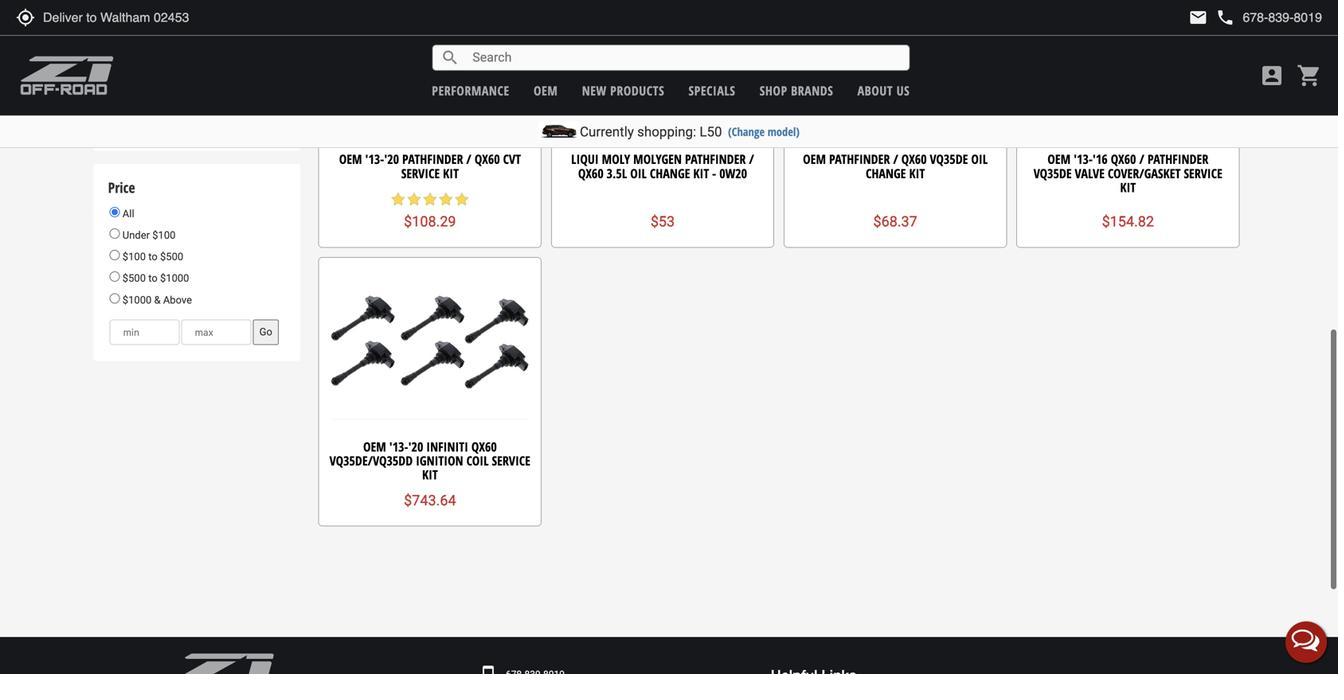 Task type: describe. For each thing, give the bounding box(es) containing it.
change inside "liqui moly molygen pathfinder / qx60 3.5l oil change kit - 0w20"
[[650, 160, 690, 177]]

$108.29
[[404, 209, 456, 226]]

0w20
[[720, 160, 748, 177]]

shop brands
[[760, 82, 834, 99]]

shopping:
[[638, 124, 697, 140]]

go button
[[253, 315, 279, 341]]

valve
[[1075, 160, 1105, 177]]

new products
[[582, 82, 665, 99]]

cover/gasket
[[1108, 160, 1181, 177]]

us
[[897, 82, 910, 99]]

'13- for infiniti
[[389, 434, 408, 451]]

oem link
[[534, 82, 558, 99]]

search
[[441, 48, 460, 67]]

$500 to $1000
[[120, 268, 189, 280]]

oil inside "oem pathfinder / qx60 vq35de oil change kit"
[[972, 146, 988, 163]]

about us
[[858, 82, 910, 99]]

'20 for pathfinder
[[384, 146, 399, 163]]

oem pathfinder / qx60 vq35de oil change kit
[[803, 146, 988, 177]]

products
[[611, 82, 665, 99]]

oem for oem '13-'16 qx60 / pathfinder vq35de valve cover/gasket service kit
[[1048, 146, 1071, 163]]

(change model) link
[[728, 124, 800, 139]]

oil inside "liqui moly molygen pathfinder / qx60 3.5l oil change kit - 0w20"
[[630, 160, 647, 177]]

cvt
[[503, 146, 521, 163]]

pathfinder inside "oem pathfinder / qx60 vq35de oil change kit"
[[829, 146, 890, 163]]

qx60 inside oem '13-'16 qx60 / pathfinder vq35de valve cover/gasket service kit
[[1111, 146, 1137, 163]]

3 star from the left
[[422, 187, 438, 203]]

oem for oem '13-'20 pathfinder / qx60 cvt service kit
[[339, 146, 362, 163]]

'13- for qx60
[[1074, 146, 1093, 163]]

/ for oem '13-'16 qx60 / pathfinder vq35de valve cover/gasket service kit
[[1140, 146, 1145, 163]]

ratings
[[108, 41, 149, 60]]

$154.82
[[1102, 209, 1155, 226]]

molygen
[[634, 146, 682, 163]]

/ for liqui moly molygen pathfinder / qx60 3.5l oil change kit - 0w20
[[749, 146, 754, 163]]

currently
[[580, 124, 634, 140]]

oem '13-'20 infiniti qx60 vq35de/vq35dd ignition coil service kit
[[330, 434, 531, 479]]

2 star from the left
[[406, 187, 422, 203]]

& up 2
[[181, 116, 215, 128]]

Search search field
[[460, 45, 909, 70]]

liqui
[[571, 146, 599, 163]]

new
[[582, 82, 607, 99]]

max number field
[[181, 315, 251, 341]]

qx60 inside "liqui moly molygen pathfinder / qx60 3.5l oil change kit - 0w20"
[[578, 160, 604, 177]]

oem for oem link
[[534, 82, 558, 99]]

model)
[[768, 124, 800, 139]]

(change
[[728, 124, 765, 139]]

vq35de/vq35dd
[[330, 448, 413, 465]]

oem for oem '13-'20 infiniti qx60 vq35de/vq35dd ignition coil service kit
[[363, 434, 386, 451]]

under  $100
[[120, 225, 176, 237]]

mail phone
[[1189, 8, 1235, 27]]

above
[[163, 289, 192, 301]]

/ for oem '13-'20 pathfinder / qx60 cvt service kit
[[466, 146, 472, 163]]

2
[[209, 116, 215, 128]]

1 horizontal spatial $1000
[[160, 268, 189, 280]]

5 star from the left
[[454, 187, 470, 203]]

star star star star star $108.29
[[390, 187, 470, 226]]



Task type: vqa. For each thing, say whether or not it's contained in the screenshot.
stock,
no



Task type: locate. For each thing, give the bounding box(es) containing it.
2 / from the left
[[749, 146, 754, 163]]

/
[[466, 146, 472, 163], [749, 146, 754, 163], [894, 146, 899, 163], [1140, 146, 1145, 163]]

about
[[858, 82, 893, 99]]

qx60 right infiniti
[[472, 434, 497, 451]]

go
[[259, 322, 272, 334]]

2 horizontal spatial '13-
[[1074, 146, 1093, 163]]

mail link
[[1189, 8, 1208, 27]]

$100
[[152, 225, 176, 237], [123, 246, 146, 258]]

mail
[[1189, 8, 1208, 27]]

phone link
[[1216, 8, 1323, 27]]

shopping_cart link
[[1293, 63, 1323, 88]]

service right the coil
[[492, 448, 531, 465]]

'20 up star star star star star $108.29
[[384, 146, 399, 163]]

infiniti
[[427, 434, 469, 451]]

min number field
[[110, 315, 180, 341]]

change up $68.37
[[866, 160, 906, 177]]

vq35de
[[930, 146, 969, 163], [1034, 160, 1072, 177]]

'20 inside oem '13-'20 pathfinder / qx60 cvt service kit
[[384, 146, 399, 163]]

oem inside oem '13-'20 infiniti qx60 vq35de/vq35dd ignition coil service kit
[[363, 434, 386, 451]]

qx60
[[475, 146, 500, 163], [902, 146, 927, 163], [1111, 146, 1137, 163], [578, 160, 604, 177], [472, 434, 497, 451]]

3 pathfinder from the left
[[829, 146, 890, 163]]

service
[[401, 160, 440, 177], [1184, 160, 1223, 177], [492, 448, 531, 465]]

to down $100 to $500
[[148, 268, 158, 280]]

oem
[[534, 82, 558, 99], [339, 146, 362, 163], [803, 146, 826, 163], [1048, 146, 1071, 163], [363, 434, 386, 451]]

z1 motorsports logo image
[[20, 56, 114, 96]]

'20 left infiniti
[[408, 434, 423, 451]]

1 horizontal spatial vq35de
[[1034, 160, 1072, 177]]

$68.37
[[874, 209, 918, 226]]

$100 up $100 to $500
[[152, 225, 176, 237]]

currently shopping: l50 (change model)
[[580, 124, 800, 140]]

1 horizontal spatial '13-
[[389, 434, 408, 451]]

1 to from the top
[[148, 246, 158, 258]]

1 horizontal spatial $100
[[152, 225, 176, 237]]

1 horizontal spatial &
[[181, 116, 188, 128]]

coil
[[467, 448, 489, 465]]

1 vertical spatial to
[[148, 268, 158, 280]]

to
[[148, 246, 158, 258], [148, 268, 158, 280]]

oem '13-'20 pathfinder / qx60 cvt service kit
[[339, 146, 521, 177]]

$100 to $500
[[120, 246, 183, 258]]

kit inside oem '13-'16 qx60 / pathfinder vq35de valve cover/gasket service kit
[[1121, 174, 1136, 191]]

&
[[181, 116, 188, 128], [154, 289, 161, 301]]

1 star from the left
[[390, 187, 406, 203]]

$53
[[651, 209, 675, 226]]

0 vertical spatial $100
[[152, 225, 176, 237]]

shop brands link
[[760, 82, 834, 99]]

service right cover/gasket
[[1184, 160, 1223, 177]]

my_location
[[16, 8, 35, 27]]

up
[[190, 116, 203, 128]]

'13- inside oem '13-'20 pathfinder / qx60 cvt service kit
[[365, 146, 384, 163]]

performance
[[432, 82, 510, 99]]

/ inside "oem pathfinder / qx60 vq35de oil change kit"
[[894, 146, 899, 163]]

1 vertical spatial $1000
[[123, 289, 152, 301]]

kit up $154.82
[[1121, 174, 1136, 191]]

pathfinder
[[402, 146, 463, 163], [685, 146, 746, 163], [829, 146, 890, 163], [1148, 146, 1209, 163]]

l50
[[700, 124, 722, 140]]

kit inside "oem pathfinder / qx60 vq35de oil change kit"
[[910, 160, 925, 177]]

1 vertical spatial $500
[[123, 268, 146, 280]]

/ right '16
[[1140, 146, 1145, 163]]

3.5l
[[607, 160, 627, 177]]

0 vertical spatial '20
[[384, 146, 399, 163]]

to up $500 to $1000
[[148, 246, 158, 258]]

pathfinder inside "liqui moly molygen pathfinder / qx60 3.5l oil change kit - 0w20"
[[685, 146, 746, 163]]

change inside "oem pathfinder / qx60 vq35de oil change kit"
[[866, 160, 906, 177]]

0 horizontal spatial $100
[[123, 246, 146, 258]]

4 pathfinder from the left
[[1148, 146, 1209, 163]]

vq35de inside "oem pathfinder / qx60 vq35de oil change kit"
[[930, 146, 969, 163]]

'20 inside oem '13-'20 infiniti qx60 vq35de/vq35dd ignition coil service kit
[[408, 434, 423, 451]]

0 horizontal spatial &
[[154, 289, 161, 301]]

'20 for infiniti
[[408, 434, 423, 451]]

$500 up $500 to $1000
[[160, 246, 183, 258]]

$1000 & above
[[120, 289, 192, 301]]

1 pathfinder from the left
[[402, 146, 463, 163]]

'20
[[384, 146, 399, 163], [408, 434, 423, 451]]

qx60 down "us"
[[902, 146, 927, 163]]

vq35de inside oem '13-'16 qx60 / pathfinder vq35de valve cover/gasket service kit
[[1034, 160, 1072, 177]]

pathfinder up star star star star star $108.29
[[402, 146, 463, 163]]

1 horizontal spatial service
[[492, 448, 531, 465]]

0 horizontal spatial '20
[[384, 146, 399, 163]]

0 vertical spatial $1000
[[160, 268, 189, 280]]

pathfinder down about
[[829, 146, 890, 163]]

pathfinder down l50
[[685, 146, 746, 163]]

moly
[[602, 146, 630, 163]]

kit up star star star star star $108.29
[[443, 160, 459, 177]]

4 & up image
[[110, 66, 122, 81]]

shop
[[760, 82, 788, 99]]

z1 company logo image
[[175, 649, 275, 675]]

shopping_cart
[[1297, 63, 1323, 88]]

0 horizontal spatial change
[[650, 160, 690, 177]]

star
[[390, 187, 406, 203], [406, 187, 422, 203], [422, 187, 438, 203], [438, 187, 454, 203], [454, 187, 470, 203]]

account_box link
[[1256, 63, 1289, 88]]

1 / from the left
[[466, 146, 472, 163]]

all
[[120, 203, 134, 215]]

0 horizontal spatial service
[[401, 160, 440, 177]]

service inside oem '13-'20 infiniti qx60 vq35de/vq35dd ignition coil service kit
[[492, 448, 531, 465]]

$500
[[160, 246, 183, 258], [123, 268, 146, 280]]

3 / from the left
[[894, 146, 899, 163]]

1 vertical spatial '20
[[408, 434, 423, 451]]

1 vertical spatial &
[[154, 289, 161, 301]]

service inside oem '13-'16 qx60 / pathfinder vq35de valve cover/gasket service kit
[[1184, 160, 1223, 177]]

about us link
[[858, 82, 910, 99]]

qx60 left 3.5l
[[578, 160, 604, 177]]

qx60 inside oem '13-'20 pathfinder / qx60 cvt service kit
[[475, 146, 500, 163]]

brands
[[791, 82, 834, 99]]

kit left the -
[[694, 160, 709, 177]]

0 horizontal spatial $500
[[123, 268, 146, 280]]

1 horizontal spatial change
[[866, 160, 906, 177]]

2 horizontal spatial service
[[1184, 160, 1223, 177]]

None radio
[[110, 224, 120, 234], [110, 246, 120, 256], [110, 224, 120, 234], [110, 246, 120, 256]]

/ left 'cvt'
[[466, 146, 472, 163]]

'16
[[1093, 146, 1108, 163]]

/ inside oem '13-'20 pathfinder / qx60 cvt service kit
[[466, 146, 472, 163]]

oem inside oem '13-'20 pathfinder / qx60 cvt service kit
[[339, 146, 362, 163]]

service up star star star star star $108.29
[[401, 160, 440, 177]]

1 vertical spatial $100
[[123, 246, 146, 258]]

'13-
[[365, 146, 384, 163], [1074, 146, 1093, 163], [389, 434, 408, 451]]

pathfinder inside oem '13-'20 pathfinder / qx60 cvt service kit
[[402, 146, 463, 163]]

kit
[[443, 160, 459, 177], [694, 160, 709, 177], [910, 160, 925, 177], [1121, 174, 1136, 191], [422, 462, 438, 479]]

4 / from the left
[[1140, 146, 1145, 163]]

oem inside "oem pathfinder / qx60 vq35de oil change kit"
[[803, 146, 826, 163]]

1 change from the left
[[650, 160, 690, 177]]

$1000 down $500 to $1000
[[123, 289, 152, 301]]

& left up at left
[[181, 116, 188, 128]]

pathfinder right '16
[[1148, 146, 1209, 163]]

4 star from the left
[[438, 187, 454, 203]]

0 horizontal spatial oil
[[630, 160, 647, 177]]

to for $100
[[148, 246, 158, 258]]

change
[[650, 160, 690, 177], [866, 160, 906, 177]]

new products link
[[582, 82, 665, 99]]

0 vertical spatial &
[[181, 116, 188, 128]]

kit inside oem '13-'20 pathfinder / qx60 cvt service kit
[[443, 160, 459, 177]]

account_box
[[1260, 63, 1285, 88]]

0 vertical spatial to
[[148, 246, 158, 258]]

kit up $743.64
[[422, 462, 438, 479]]

1 horizontal spatial oil
[[972, 146, 988, 163]]

'13- inside oem '13-'16 qx60 / pathfinder vq35de valve cover/gasket service kit
[[1074, 146, 1093, 163]]

2 to from the top
[[148, 268, 158, 280]]

phone
[[1216, 8, 1235, 27]]

kit inside oem '13-'20 infiniti qx60 vq35de/vq35dd ignition coil service kit
[[422, 462, 438, 479]]

$1000
[[160, 268, 189, 280], [123, 289, 152, 301]]

qx60 left 'cvt'
[[475, 146, 500, 163]]

performance link
[[432, 82, 510, 99]]

service inside oem '13-'20 pathfinder / qx60 cvt service kit
[[401, 160, 440, 177]]

None radio
[[110, 202, 120, 213], [110, 267, 120, 277], [110, 289, 120, 299], [110, 202, 120, 213], [110, 267, 120, 277], [110, 289, 120, 299]]

$500 down $100 to $500
[[123, 268, 146, 280]]

'13- inside oem '13-'20 infiniti qx60 vq35de/vq35dd ignition coil service kit
[[389, 434, 408, 451]]

-
[[713, 160, 717, 177]]

oem '13-'16 qx60 / pathfinder vq35de valve cover/gasket service kit
[[1034, 146, 1223, 191]]

to for $500
[[148, 268, 158, 280]]

/ up $68.37
[[894, 146, 899, 163]]

under
[[123, 225, 150, 237]]

/ inside "liqui moly molygen pathfinder / qx60 3.5l oil change kit - 0w20"
[[749, 146, 754, 163]]

change down shopping:
[[650, 160, 690, 177]]

price
[[108, 173, 135, 193]]

0 vertical spatial $500
[[160, 246, 183, 258]]

kit up $68.37
[[910, 160, 925, 177]]

0 horizontal spatial $1000
[[123, 289, 152, 301]]

& left above
[[154, 289, 161, 301]]

$100 down under
[[123, 246, 146, 258]]

oem inside oem '13-'16 qx60 / pathfinder vq35de valve cover/gasket service kit
[[1048, 146, 1071, 163]]

$1000 up above
[[160, 268, 189, 280]]

2 pathfinder from the left
[[685, 146, 746, 163]]

/ inside oem '13-'16 qx60 / pathfinder vq35de valve cover/gasket service kit
[[1140, 146, 1145, 163]]

oem for oem pathfinder / qx60 vq35de oil change kit
[[803, 146, 826, 163]]

0 horizontal spatial '13-
[[365, 146, 384, 163]]

liqui moly molygen pathfinder / qx60 3.5l oil change kit - 0w20
[[571, 146, 754, 177]]

qx60 inside "oem pathfinder / qx60 vq35de oil change kit"
[[902, 146, 927, 163]]

qx60 right '16
[[1111, 146, 1137, 163]]

oil
[[972, 146, 988, 163], [630, 160, 647, 177]]

$743.64
[[404, 488, 456, 505]]

specials link
[[689, 82, 736, 99]]

kit inside "liqui moly molygen pathfinder / qx60 3.5l oil change kit - 0w20"
[[694, 160, 709, 177]]

ignition
[[416, 448, 463, 465]]

specials
[[689, 82, 736, 99]]

1 horizontal spatial '20
[[408, 434, 423, 451]]

2 change from the left
[[866, 160, 906, 177]]

pathfinder inside oem '13-'16 qx60 / pathfinder vq35de valve cover/gasket service kit
[[1148, 146, 1209, 163]]

/ right '0w20' at the top right of the page
[[749, 146, 754, 163]]

'13- for pathfinder
[[365, 146, 384, 163]]

qx60 inside oem '13-'20 infiniti qx60 vq35de/vq35dd ignition coil service kit
[[472, 434, 497, 451]]

1 horizontal spatial $500
[[160, 246, 183, 258]]

0 horizontal spatial vq35de
[[930, 146, 969, 163]]



